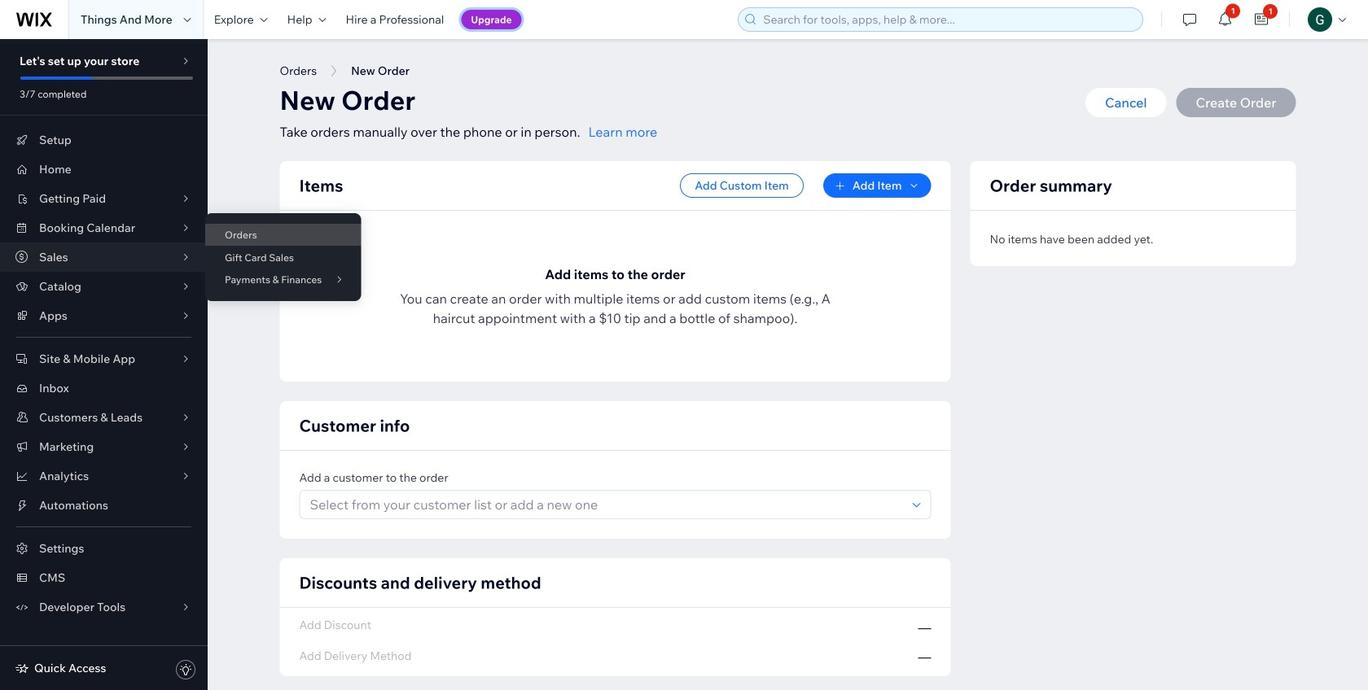 Task type: describe. For each thing, give the bounding box(es) containing it.
sidebar element
[[0, 39, 208, 691]]

Select from your customer list or add a new one field
[[305, 491, 908, 519]]



Task type: locate. For each thing, give the bounding box(es) containing it.
Search for tools, apps, help & more... field
[[758, 8, 1138, 31]]



Task type: vqa. For each thing, say whether or not it's contained in the screenshot.
Search for tools, apps, help & more... FIELD
yes



